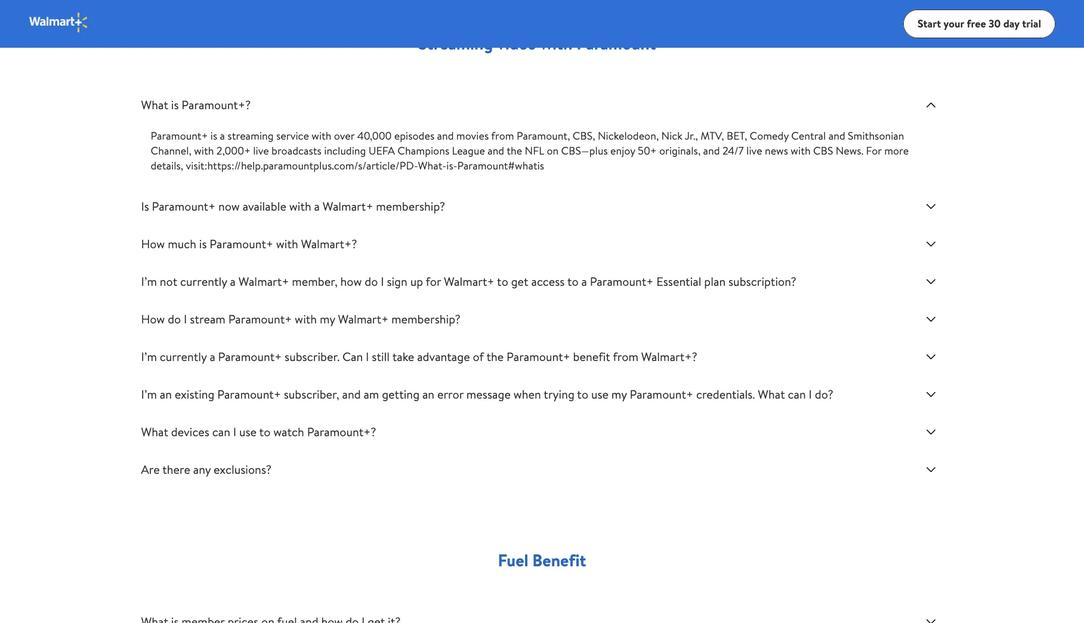 Task type: vqa. For each thing, say whether or not it's contained in the screenshot.
the still
yes



Task type: describe. For each thing, give the bounding box(es) containing it.
are there any exclusions? image
[[925, 463, 939, 477]]

member,
[[292, 273, 338, 290]]

channel,
[[151, 143, 192, 158]]

paramount,
[[517, 128, 570, 143]]

0 vertical spatial currently
[[180, 273, 227, 290]]

1 vertical spatial can
[[212, 424, 230, 440]]

a down how much is paramount+ with walmart+?
[[230, 273, 236, 290]]

are
[[141, 462, 160, 478]]

40,000
[[357, 128, 392, 143]]

bet,
[[727, 128, 748, 143]]

of
[[473, 349, 484, 365]]

subscriber,
[[284, 386, 340, 402]]

what devices can i use to watch paramount+?
[[141, 424, 377, 440]]

available
[[243, 198, 287, 214]]

when
[[514, 386, 541, 402]]

nickelodeon,
[[598, 128, 659, 143]]

walmart+ down the including
[[323, 198, 373, 214]]

over
[[334, 128, 355, 143]]

i'm not currently a walmart+ member, how do i sign up for walmart+ to get access to a paramount+ essential plan subscription?
[[141, 273, 797, 290]]

1 vertical spatial my
[[612, 386, 627, 402]]

to right trying
[[578, 386, 589, 402]]

how
[[341, 273, 362, 290]]

am
[[364, 386, 379, 402]]

mtv,
[[701, 128, 725, 143]]

cbs—plus
[[562, 143, 608, 158]]

is-
[[447, 158, 458, 173]]

visit:https://help.paramountplus.com/s/article/pd-
[[186, 158, 418, 173]]

30
[[989, 16, 1001, 31]]

enjoy
[[611, 143, 636, 158]]

paramount+ is a streaming service with over 40,000 episodes and movies from paramount, cbs, nickelodeon, nick jr., mtv, bet, comedy central and smithsonian channel, with 2,000+ live broadcasts including uefa champions league and the nfl on cbs—plus enjoy 50+ originals, and 24/7 live news with cbs news. for more details, visit:https://help.paramountplus.com/s/article/pd-what-is-paramount#whatis
[[151, 128, 909, 173]]

2,000+
[[217, 143, 251, 158]]

what for what is paramount+?
[[141, 97, 168, 113]]

i left the do?
[[809, 386, 813, 402]]

benefit
[[533, 549, 587, 572]]

50+
[[638, 143, 657, 158]]

streaming video with paramount+
[[418, 32, 666, 55]]

trial
[[1023, 16, 1042, 31]]

with right available
[[289, 198, 312, 214]]

free
[[967, 16, 987, 31]]

1 live from the left
[[253, 143, 269, 158]]

and left 24/7
[[704, 143, 720, 158]]

how do i stream paramount+ with my walmart+ membership?
[[141, 311, 461, 327]]

i'm for i'm not currently a walmart+ member, how do i sign up for walmart+ to get access to a paramount+ essential plan subscription?
[[141, 273, 157, 290]]

i'm currently a paramount+ subscriber. can i still take advantage of the paramount+ benefit from walmart+?
[[141, 349, 698, 365]]

to right access
[[568, 273, 579, 290]]

champions
[[398, 143, 450, 158]]

i'm not currently a walmart+ member, how do i sign up for walmart+ to get access to a paramount+ essential plan subscription? image
[[925, 275, 939, 289]]

not
[[160, 273, 177, 290]]

advantage
[[417, 349, 470, 365]]

your
[[944, 16, 965, 31]]

trying
[[544, 386, 575, 402]]

much
[[168, 236, 196, 252]]

and right league
[[488, 143, 505, 158]]

still
[[372, 349, 390, 365]]

what for what devices can i use to watch paramount+?
[[141, 424, 168, 440]]

i left sign
[[381, 273, 384, 290]]

a right access
[[582, 273, 587, 290]]

any
[[193, 462, 211, 478]]

0 vertical spatial do
[[365, 273, 378, 290]]

0 vertical spatial my
[[320, 311, 335, 327]]

details,
[[151, 158, 183, 173]]

i'm for i'm an existing paramount+ subscriber, and am getting an error message when trying to use my paramount+ credentials. what can i do?
[[141, 386, 157, 402]]

for
[[426, 273, 441, 290]]

what is paramount+? image
[[925, 98, 939, 112]]

with left "2,000+"
[[194, 143, 214, 158]]

1 vertical spatial currently
[[160, 349, 207, 365]]

on
[[547, 143, 559, 158]]

access
[[532, 273, 565, 290]]

0 horizontal spatial walmart+?
[[301, 236, 357, 252]]

with left over
[[312, 128, 332, 143]]

league
[[452, 143, 485, 158]]

news.
[[836, 143, 864, 158]]

movies
[[457, 128, 489, 143]]

to left the watch
[[259, 424, 271, 440]]

1 vertical spatial membership?
[[392, 311, 461, 327]]

a inside "paramount+ is a streaming service with over 40,000 episodes and movies from paramount, cbs, nickelodeon, nick jr., mtv, bet, comedy central and smithsonian channel, with 2,000+ live broadcasts including uefa champions league and the nfl on cbs—plus enjoy 50+ originals, and 24/7 live news with cbs news. for more details, visit:https://help.paramountplus.com/s/article/pd-what-is-paramount#whatis"
[[220, 128, 225, 143]]

nick
[[662, 128, 683, 143]]

i'm currently a paramount+ subscriber. can i still take advantage of the paramount+ benefit from walmart+? image
[[925, 350, 939, 364]]

1 vertical spatial what
[[758, 386, 786, 402]]

the inside "paramount+ is a streaming service with over 40,000 episodes and movies from paramount, cbs, nickelodeon, nick jr., mtv, bet, comedy central and smithsonian channel, with 2,000+ live broadcasts including uefa champions league and the nfl on cbs—plus enjoy 50+ originals, and 24/7 live news with cbs news. for more details, visit:https://help.paramountplus.com/s/article/pd-what-is-paramount#whatis"
[[507, 143, 523, 158]]

0 vertical spatial use
[[592, 386, 609, 402]]

1 horizontal spatial walmart+?
[[642, 349, 698, 365]]

1 vertical spatial the
[[487, 349, 504, 365]]

more
[[885, 143, 909, 158]]

cbs,
[[573, 128, 596, 143]]

error
[[438, 386, 464, 402]]

1 vertical spatial do
[[168, 311, 181, 327]]

2 live from the left
[[747, 143, 763, 158]]

message
[[467, 386, 511, 402]]

1 horizontal spatial can
[[788, 386, 806, 402]]

how much is paramount+ with walmart+? image
[[925, 237, 939, 251]]

can
[[343, 349, 363, 365]]

0 vertical spatial paramount+?
[[182, 97, 251, 113]]

start
[[918, 16, 942, 31]]

is paramount+ now available with a walmart+ membership?
[[141, 198, 446, 214]]

what devices can i use to watch paramount+? image
[[925, 425, 939, 439]]

do?
[[815, 386, 834, 402]]

up
[[411, 273, 423, 290]]

start your free 30 day trial
[[918, 16, 1042, 31]]

cbs
[[814, 143, 834, 158]]

jr.,
[[685, 128, 698, 143]]

uefa
[[369, 143, 395, 158]]

and right central
[[829, 128, 846, 143]]

walmart+ down how much is paramount+ with walmart+?
[[239, 273, 289, 290]]

i up exclusions?
[[233, 424, 237, 440]]

nfl
[[525, 143, 545, 158]]



Task type: locate. For each thing, give the bounding box(es) containing it.
how for how do i stream paramount+ with my walmart+ membership?
[[141, 311, 165, 327]]

are there any exclusions?
[[141, 462, 272, 478]]

sign
[[387, 273, 408, 290]]

0 vertical spatial from
[[492, 128, 514, 143]]

live right "2,000+"
[[253, 143, 269, 158]]

0 horizontal spatial my
[[320, 311, 335, 327]]

get
[[511, 273, 529, 290]]

is up "channel,"
[[171, 97, 179, 113]]

1 vertical spatial i'm
[[141, 349, 157, 365]]

can left the do?
[[788, 386, 806, 402]]

1 horizontal spatial do
[[365, 273, 378, 290]]

walmart+?
[[301, 236, 357, 252], [642, 349, 698, 365]]

start your free 30 day trial button
[[904, 10, 1056, 38]]

is down 'what is paramount+?'
[[211, 128, 217, 143]]

use up exclusions?
[[239, 424, 257, 440]]

0 horizontal spatial live
[[253, 143, 269, 158]]

0 vertical spatial the
[[507, 143, 523, 158]]

exclusions?
[[214, 462, 272, 478]]

what-
[[418, 158, 447, 173]]

is
[[171, 97, 179, 113], [211, 128, 217, 143], [199, 236, 207, 252]]

day
[[1004, 16, 1020, 31]]

how do i stream paramount+ with my walmart+ membership? image
[[925, 312, 939, 327]]

with
[[541, 32, 573, 55], [312, 128, 332, 143], [194, 143, 214, 158], [791, 143, 811, 158], [289, 198, 312, 214], [276, 236, 298, 252], [295, 311, 317, 327]]

1 horizontal spatial from
[[613, 349, 639, 365]]

2 vertical spatial i'm
[[141, 386, 157, 402]]

from inside "paramount+ is a streaming service with over 40,000 episodes and movies from paramount, cbs, nickelodeon, nick jr., mtv, bet, comedy central and smithsonian channel, with 2,000+ live broadcasts including uefa champions league and the nfl on cbs—plus enjoy 50+ originals, and 24/7 live news with cbs news. for more details, visit:https://help.paramountplus.com/s/article/pd-what-is-paramount#whatis"
[[492, 128, 514, 143]]

1 how from the top
[[141, 236, 165, 252]]

what up "channel,"
[[141, 97, 168, 113]]

0 vertical spatial what
[[141, 97, 168, 113]]

paramount+? up streaming
[[182, 97, 251, 113]]

0 vertical spatial walmart+?
[[301, 236, 357, 252]]

paramount+?
[[182, 97, 251, 113], [307, 424, 377, 440]]

stream
[[190, 311, 226, 327]]

a left streaming
[[220, 128, 225, 143]]

w+ image
[[29, 12, 89, 33]]

do right the how on the left of page
[[365, 273, 378, 290]]

1 horizontal spatial use
[[592, 386, 609, 402]]

0 vertical spatial is
[[171, 97, 179, 113]]

0 horizontal spatial is
[[171, 97, 179, 113]]

fuel benefit
[[498, 549, 587, 572]]

1 vertical spatial is
[[211, 128, 217, 143]]

0 horizontal spatial paramount+?
[[182, 97, 251, 113]]

1 i'm from the top
[[141, 273, 157, 290]]

a down 'stream'
[[210, 349, 215, 365]]

2 vertical spatial what
[[141, 424, 168, 440]]

0 vertical spatial i'm
[[141, 273, 157, 290]]

walmart+
[[323, 198, 373, 214], [239, 273, 289, 290], [444, 273, 495, 290], [338, 311, 389, 327]]

with left 'cbs'
[[791, 143, 811, 158]]

membership? down what-
[[376, 198, 446, 214]]

take
[[393, 349, 415, 365]]

and left movies
[[437, 128, 454, 143]]

i'm an existing paramount+ subscriber, and am getting an error message when trying to use my paramount+ credentials. what can i do? image
[[925, 387, 939, 402]]

episodes
[[395, 128, 435, 143]]

i left still
[[366, 349, 369, 365]]

originals,
[[660, 143, 701, 158]]

streaming
[[228, 128, 274, 143]]

use
[[592, 386, 609, 402], [239, 424, 257, 440]]

streaming
[[418, 32, 493, 55]]

3 i'm from the top
[[141, 386, 157, 402]]

currently right not
[[180, 273, 227, 290]]

i'm an existing paramount+ subscriber, and am getting an error message when trying to use my paramount+ credentials. what can i do?
[[141, 386, 834, 402]]

what right credentials.
[[758, 386, 786, 402]]

walmart+ right 'for'
[[444, 273, 495, 290]]

to
[[497, 273, 509, 290], [568, 273, 579, 290], [578, 386, 589, 402], [259, 424, 271, 440]]

and left am
[[342, 386, 361, 402]]

currently up existing
[[160, 349, 207, 365]]

subscription?
[[729, 273, 797, 290]]

use down benefit
[[592, 386, 609, 402]]

now
[[218, 198, 240, 214]]

with right video
[[541, 32, 573, 55]]

i'm
[[141, 273, 157, 290], [141, 349, 157, 365], [141, 386, 157, 402]]

getting
[[382, 386, 420, 402]]

there
[[163, 462, 190, 478]]

devices
[[171, 424, 210, 440]]

comedy
[[750, 128, 789, 143]]

smithsonian
[[848, 128, 905, 143]]

fuel
[[498, 549, 529, 572]]

2 vertical spatial is
[[199, 236, 207, 252]]

live right 24/7
[[747, 143, 763, 158]]

1 an from the left
[[160, 386, 172, 402]]

2 horizontal spatial is
[[211, 128, 217, 143]]

0 vertical spatial how
[[141, 236, 165, 252]]

benefit
[[573, 349, 611, 365]]

and
[[437, 128, 454, 143], [829, 128, 846, 143], [488, 143, 505, 158], [704, 143, 720, 158], [342, 386, 361, 402]]

do
[[365, 273, 378, 290], [168, 311, 181, 327]]

an left error
[[423, 386, 435, 402]]

2 how from the top
[[141, 311, 165, 327]]

can right devices
[[212, 424, 230, 440]]

0 horizontal spatial an
[[160, 386, 172, 402]]

for
[[867, 143, 882, 158]]

0 horizontal spatial use
[[239, 424, 257, 440]]

a down visit:https://help.paramountplus.com/s/article/pd-
[[314, 198, 320, 214]]

with down is paramount+ now available with a walmart+ membership?
[[276, 236, 298, 252]]

1 horizontal spatial the
[[507, 143, 523, 158]]

0 vertical spatial can
[[788, 386, 806, 402]]

plan
[[705, 273, 726, 290]]

1 horizontal spatial live
[[747, 143, 763, 158]]

how
[[141, 236, 165, 252], [141, 311, 165, 327]]

0 horizontal spatial from
[[492, 128, 514, 143]]

1 horizontal spatial my
[[612, 386, 627, 402]]

central
[[792, 128, 827, 143]]

is for paramount+?
[[171, 97, 179, 113]]

is for a
[[211, 128, 217, 143]]

1 horizontal spatial is
[[199, 236, 207, 252]]

i left 'stream'
[[184, 311, 187, 327]]

how down not
[[141, 311, 165, 327]]

the left nfl
[[507, 143, 523, 158]]

is inside "paramount+ is a streaming service with over 40,000 episodes and movies from paramount, cbs, nickelodeon, nick jr., mtv, bet, comedy central and smithsonian channel, with 2,000+ live broadcasts including uefa champions league and the nfl on cbs—plus enjoy 50+ originals, and 24/7 live news with cbs news. for more details, visit:https://help.paramountplus.com/s/article/pd-what-is-paramount#whatis"
[[211, 128, 217, 143]]

the
[[507, 143, 523, 158], [487, 349, 504, 365]]

subscriber.
[[285, 349, 340, 365]]

what is paramount+?
[[141, 97, 251, 113]]

0 horizontal spatial can
[[212, 424, 230, 440]]

0 horizontal spatial do
[[168, 311, 181, 327]]

from
[[492, 128, 514, 143], [613, 349, 639, 365]]

what
[[141, 97, 168, 113], [758, 386, 786, 402], [141, 424, 168, 440]]

from up paramount#whatis at the top
[[492, 128, 514, 143]]

currently
[[180, 273, 227, 290], [160, 349, 207, 365]]

essential
[[657, 273, 702, 290]]

an left existing
[[160, 386, 172, 402]]

paramount#whatis
[[458, 158, 545, 173]]

paramount+ inside "paramount+ is a streaming service with over 40,000 episodes and movies from paramount, cbs, nickelodeon, nick jr., mtv, bet, comedy central and smithsonian channel, with 2,000+ live broadcasts including uefa champions league and the nfl on cbs—plus enjoy 50+ originals, and 24/7 live news with cbs news. for more details, visit:https://help.paramountplus.com/s/article/pd-what-is-paramount#whatis"
[[151, 128, 208, 143]]

how for how much is paramount+ with walmart+?
[[141, 236, 165, 252]]

2 i'm from the top
[[141, 349, 157, 365]]

existing
[[175, 386, 215, 402]]

paramount+? down am
[[307, 424, 377, 440]]

news
[[765, 143, 789, 158]]

1 vertical spatial from
[[613, 349, 639, 365]]

to left get
[[497, 273, 509, 290]]

24/7
[[723, 143, 744, 158]]

1 horizontal spatial an
[[423, 386, 435, 402]]

i'm for i'm currently a paramount+ subscriber. can i still take advantage of the paramount+ benefit from walmart+?
[[141, 349, 157, 365]]

the right the of
[[487, 349, 504, 365]]

is right much
[[199, 236, 207, 252]]

from right benefit
[[613, 349, 639, 365]]

what left devices
[[141, 424, 168, 440]]

2 an from the left
[[423, 386, 435, 402]]

including
[[324, 143, 366, 158]]

1 vertical spatial use
[[239, 424, 257, 440]]

paramount+
[[577, 32, 666, 55], [151, 128, 208, 143], [152, 198, 216, 214], [210, 236, 273, 252], [590, 273, 654, 290], [228, 311, 292, 327], [218, 349, 282, 365], [507, 349, 571, 365], [217, 386, 281, 402], [630, 386, 694, 402]]

walmart+ up can
[[338, 311, 389, 327]]

live
[[253, 143, 269, 158], [747, 143, 763, 158]]

is paramount+ now available with a walmart+ membership? image
[[925, 199, 939, 214]]

credentials.
[[697, 386, 756, 402]]

1 vertical spatial paramount+?
[[307, 424, 377, 440]]

0 vertical spatial membership?
[[376, 198, 446, 214]]

broadcasts
[[272, 143, 322, 158]]

watch
[[274, 424, 304, 440]]

1 vertical spatial walmart+?
[[642, 349, 698, 365]]

1 vertical spatial how
[[141, 311, 165, 327]]

can
[[788, 386, 806, 402], [212, 424, 230, 440]]

membership? up i'm currently a paramount+ subscriber. can i still take advantage of the paramount+ benefit from walmart+?
[[392, 311, 461, 327]]

how left much
[[141, 236, 165, 252]]

how much is paramount+ with walmart+?
[[141, 236, 357, 252]]

my
[[320, 311, 335, 327], [612, 386, 627, 402]]

a
[[220, 128, 225, 143], [314, 198, 320, 214], [230, 273, 236, 290], [582, 273, 587, 290], [210, 349, 215, 365]]

with up subscriber.
[[295, 311, 317, 327]]

is
[[141, 198, 149, 214]]

what is member prices on fuel and how do i get it? image
[[925, 615, 939, 623]]

do left 'stream'
[[168, 311, 181, 327]]

0 horizontal spatial the
[[487, 349, 504, 365]]

1 horizontal spatial paramount+?
[[307, 424, 377, 440]]



